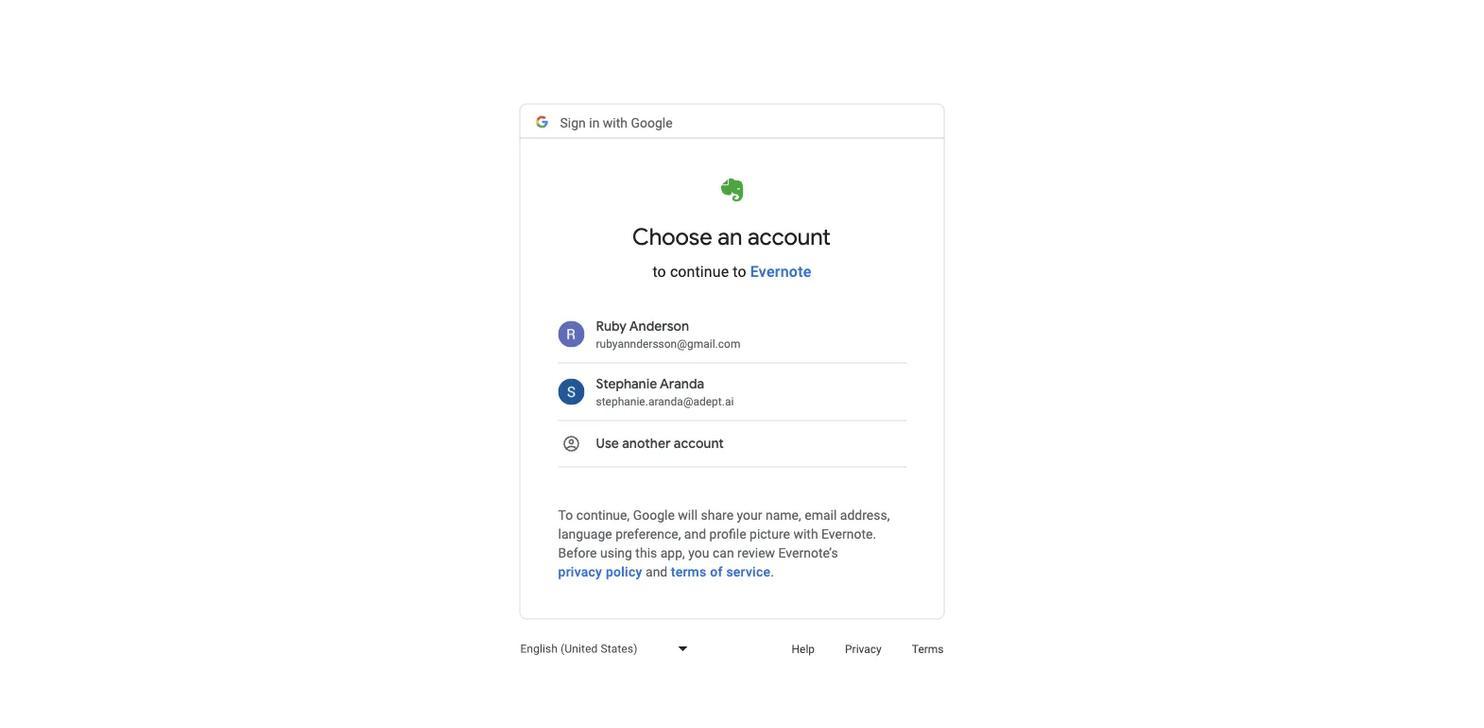 Task type: locate. For each thing, give the bounding box(es) containing it.
profile
[[710, 527, 747, 542]]

to
[[653, 263, 667, 281], [733, 263, 747, 281]]

review
[[738, 546, 776, 561]]

1 horizontal spatial account
[[748, 223, 831, 252]]

None field
[[505, 627, 695, 672]]

1 vertical spatial and
[[646, 565, 668, 580]]

1 vertical spatial account
[[674, 435, 724, 453]]

with
[[603, 115, 628, 131], [794, 527, 819, 542]]

evernote's
[[779, 546, 838, 561]]

using
[[600, 546, 633, 561]]

0 horizontal spatial with
[[603, 115, 628, 131]]

1 vertical spatial google
[[633, 508, 675, 523]]

to down choose an account
[[733, 263, 747, 281]]

terms
[[912, 643, 944, 656]]

an
[[718, 223, 743, 252]]

service
[[727, 565, 771, 580]]

privacy
[[845, 643, 882, 656]]

google right in
[[631, 115, 673, 131]]

share
[[701, 508, 734, 523]]

choose an account
[[633, 223, 831, 252]]

to down choose
[[653, 263, 667, 281]]

.
[[771, 565, 774, 580]]

1 horizontal spatial to
[[733, 263, 747, 281]]

google up preference, in the bottom of the page
[[633, 508, 675, 523]]

1 horizontal spatial and
[[685, 527, 707, 542]]

and down this at the left bottom of page
[[646, 565, 668, 580]]

privacy policy link
[[556, 563, 645, 582]]

ruby
[[596, 318, 627, 335]]

you
[[689, 546, 710, 561]]

will
[[678, 508, 698, 523]]

account right "another"
[[674, 435, 724, 453]]

0 horizontal spatial to
[[653, 263, 667, 281]]

evernote button
[[748, 263, 815, 281]]

and
[[685, 527, 707, 542], [646, 565, 668, 580]]

with inside 'to continue, google will share your name, email address, language preference, and profile picture with evernote. before using this app, you can review evernote's privacy policy and terms of service .'
[[794, 527, 819, 542]]

0 horizontal spatial account
[[674, 435, 724, 453]]

account
[[748, 223, 831, 252], [674, 435, 724, 453]]

ruby anderson rubyanndersson@gmail.com
[[596, 318, 741, 350]]

with right in
[[603, 115, 628, 131]]

google
[[631, 115, 673, 131], [633, 508, 675, 523]]

continue,
[[577, 508, 630, 523]]

email
[[805, 508, 837, 523]]

with up evernote's
[[794, 527, 819, 542]]

1 horizontal spatial with
[[794, 527, 819, 542]]

language
[[558, 527, 613, 542]]

account for choose an account
[[748, 223, 831, 252]]

1 to from the left
[[653, 263, 667, 281]]

stephanie
[[596, 376, 657, 393]]

another
[[622, 435, 671, 453]]

0 vertical spatial and
[[685, 527, 707, 542]]

of
[[710, 565, 723, 580]]

terms
[[671, 565, 707, 580]]

can
[[713, 546, 734, 561]]

use
[[596, 435, 619, 453]]

and up you
[[685, 527, 707, 542]]

sign
[[560, 115, 586, 131]]

evernote.
[[822, 527, 877, 542]]

0 horizontal spatial and
[[646, 565, 668, 580]]

1 vertical spatial with
[[794, 527, 819, 542]]

progress bar
[[288, 105, 944, 112]]

address,
[[841, 508, 890, 523]]

0 vertical spatial google
[[631, 115, 673, 131]]

0 vertical spatial account
[[748, 223, 831, 252]]

account up evernote button
[[748, 223, 831, 252]]

help link
[[777, 627, 830, 672]]



Task type: vqa. For each thing, say whether or not it's contained in the screenshot.
Anderson
yes



Task type: describe. For each thing, give the bounding box(es) containing it.
before
[[558, 546, 597, 561]]

app,
[[661, 546, 685, 561]]

to continue to evernote
[[653, 263, 812, 281]]

evernote
[[751, 263, 812, 281]]

sign in with google
[[560, 115, 673, 131]]

name,
[[766, 508, 802, 523]]

privacy
[[558, 565, 603, 580]]

your
[[737, 508, 763, 523]]

0 vertical spatial with
[[603, 115, 628, 131]]

to continue, google will share your name, email address, language preference, and profile picture with evernote. before using this app, you can review evernote's privacy policy and terms of service .
[[558, 508, 890, 580]]

this
[[636, 546, 658, 561]]

policy
[[606, 565, 643, 580]]

to
[[558, 508, 573, 523]]

continue
[[670, 263, 729, 281]]

preference,
[[616, 527, 681, 542]]

account for use another account
[[674, 435, 724, 453]]

anderson
[[630, 318, 689, 335]]

stephanie.aranda@adept.ai
[[596, 395, 734, 408]]

google inside 'to continue, google will share your name, email address, language preference, and profile picture with evernote. before using this app, you can review evernote's privacy policy and terms of service .'
[[633, 508, 675, 523]]

stephanie aranda stephanie.aranda@adept.ai
[[596, 376, 734, 408]]

privacy link
[[830, 627, 897, 672]]

in
[[589, 115, 600, 131]]

2 to from the left
[[733, 263, 747, 281]]

picture
[[750, 527, 791, 542]]

help
[[792, 643, 815, 656]]

aranda
[[660, 376, 705, 393]]

use another account
[[596, 435, 724, 453]]

terms of service link
[[668, 563, 774, 582]]

use another account link
[[521, 421, 944, 467]]

choose
[[633, 223, 713, 252]]

rubyanndersson@gmail.com
[[596, 337, 741, 350]]

terms link
[[897, 627, 959, 672]]



